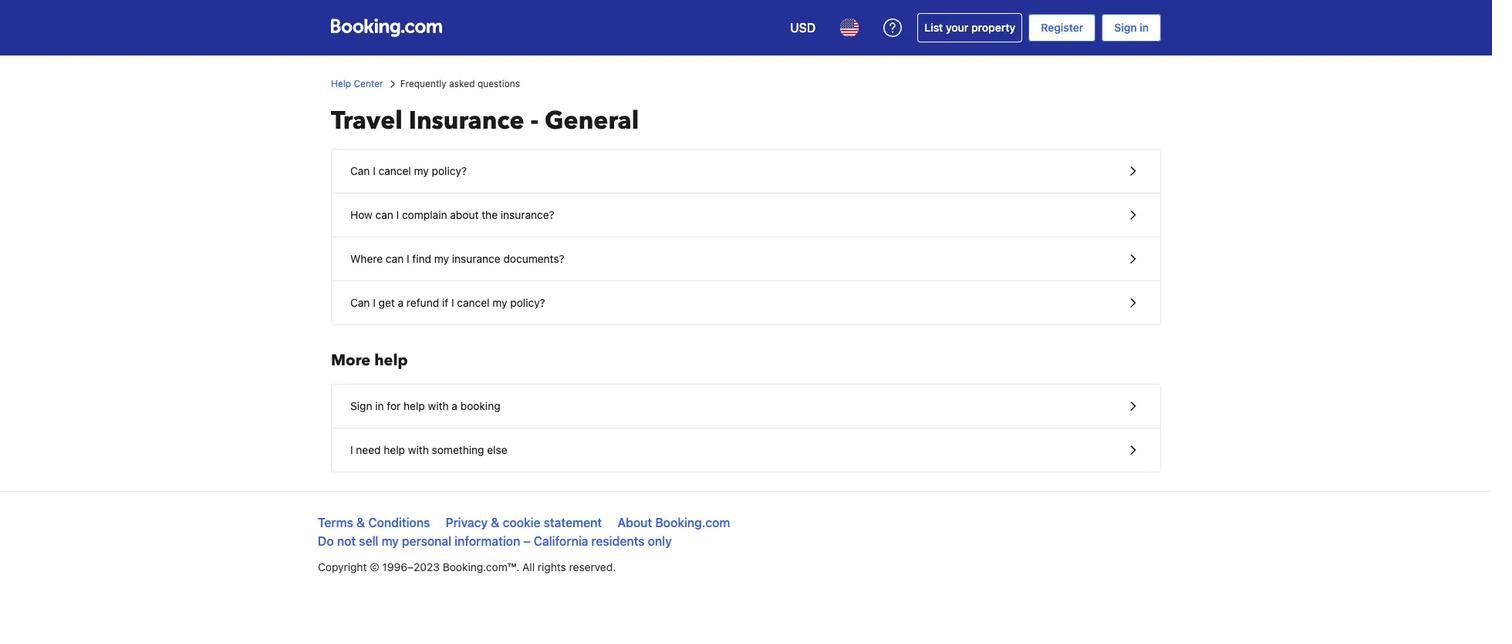 Task type: locate. For each thing, give the bounding box(es) containing it.
need
[[356, 444, 381, 457]]

i down travel
[[373, 164, 376, 178]]

how
[[350, 208, 373, 222]]

0 vertical spatial cancel
[[379, 164, 411, 178]]

0 horizontal spatial &
[[357, 516, 365, 530]]

privacy & cookie statement link
[[446, 516, 602, 530]]

0 vertical spatial a
[[398, 296, 404, 310]]

help right for
[[404, 400, 425, 413]]

my right find
[[434, 252, 449, 266]]

cancel right if at the top of the page
[[457, 296, 490, 310]]

sign in for help with a booking
[[350, 400, 501, 413]]

0 vertical spatial with
[[428, 400, 449, 413]]

a left booking
[[452, 400, 458, 413]]

sign
[[1115, 21, 1137, 34], [350, 400, 372, 413]]

1 horizontal spatial cancel
[[457, 296, 490, 310]]

in for sign in
[[1140, 21, 1149, 34]]

0 vertical spatial can
[[350, 164, 370, 178]]

register
[[1041, 21, 1084, 34]]

can inside button
[[350, 296, 370, 310]]

privacy & cookie statement
[[446, 516, 602, 530]]

a right get
[[398, 296, 404, 310]]

with left something
[[408, 444, 429, 457]]

& up the 'sell'
[[357, 516, 365, 530]]

center
[[354, 78, 383, 90]]

can left find
[[386, 252, 404, 266]]

sign for sign in
[[1115, 21, 1137, 34]]

with inside "button"
[[408, 444, 429, 457]]

with inside button
[[428, 400, 449, 413]]

i
[[373, 164, 376, 178], [396, 208, 399, 222], [407, 252, 410, 266], [373, 296, 376, 310], [452, 296, 454, 310], [350, 444, 353, 457]]

2 vertical spatial help
[[384, 444, 405, 457]]

cancel up complain
[[379, 164, 411, 178]]

sign in for help with a booking button
[[332, 385, 1161, 429]]

where can i find my insurance documents? button
[[332, 238, 1161, 282]]

my down insurance
[[493, 296, 508, 310]]

2 & from the left
[[491, 516, 500, 530]]

my inside button
[[414, 164, 429, 178]]

1 & from the left
[[357, 516, 365, 530]]

sign in link
[[1102, 14, 1162, 42]]

my down conditions
[[382, 535, 399, 549]]

conditions
[[368, 516, 430, 530]]

policy? down documents?
[[510, 296, 545, 310]]

rights
[[538, 561, 566, 574]]

i left the need
[[350, 444, 353, 457]]

& for privacy
[[491, 516, 500, 530]]

0 vertical spatial sign
[[1115, 21, 1137, 34]]

0 vertical spatial in
[[1140, 21, 1149, 34]]

a
[[398, 296, 404, 310], [452, 400, 458, 413]]

something
[[432, 444, 484, 457]]

usd
[[791, 21, 816, 35]]

1 horizontal spatial in
[[1140, 21, 1149, 34]]

help
[[375, 350, 408, 371], [404, 400, 425, 413], [384, 444, 405, 457]]

i left get
[[373, 296, 376, 310]]

can
[[350, 164, 370, 178], [350, 296, 370, 310]]

1 vertical spatial help
[[404, 400, 425, 413]]

0 vertical spatial can
[[376, 208, 394, 222]]

my inside button
[[493, 296, 508, 310]]

0 horizontal spatial sign
[[350, 400, 372, 413]]

if
[[442, 296, 449, 310]]

-
[[531, 104, 539, 138]]

sign left for
[[350, 400, 372, 413]]

policy? up how can i complain about the insurance?
[[432, 164, 467, 178]]

california
[[534, 535, 589, 549]]

i need help with something else button
[[332, 429, 1161, 472]]

0 horizontal spatial a
[[398, 296, 404, 310]]

privacy
[[446, 516, 488, 530]]

1 vertical spatial cancel
[[457, 296, 490, 310]]

with
[[428, 400, 449, 413], [408, 444, 429, 457]]

1 horizontal spatial &
[[491, 516, 500, 530]]

sign inside button
[[350, 400, 372, 413]]

i right if at the top of the page
[[452, 296, 454, 310]]

cancel inside the can i cancel my policy? button
[[379, 164, 411, 178]]

can for how
[[376, 208, 394, 222]]

else
[[487, 444, 508, 457]]

refund
[[407, 296, 439, 310]]

1 horizontal spatial policy?
[[510, 296, 545, 310]]

more help
[[331, 350, 408, 371]]

get
[[379, 296, 395, 310]]

i left find
[[407, 252, 410, 266]]

a inside button
[[452, 400, 458, 413]]

can right how
[[376, 208, 394, 222]]

1 vertical spatial policy?
[[510, 296, 545, 310]]

more
[[331, 350, 371, 371]]

can up how
[[350, 164, 370, 178]]

where
[[350, 252, 383, 266]]

&
[[357, 516, 365, 530], [491, 516, 500, 530]]

2 can from the top
[[350, 296, 370, 310]]

in inside button
[[375, 400, 384, 413]]

policy?
[[432, 164, 467, 178], [510, 296, 545, 310]]

travel
[[331, 104, 403, 138]]

help right the need
[[384, 444, 405, 457]]

can
[[376, 208, 394, 222], [386, 252, 404, 266]]

0 vertical spatial policy?
[[432, 164, 467, 178]]

register link
[[1029, 14, 1096, 42]]

1 vertical spatial can
[[386, 252, 404, 266]]

& for terms
[[357, 516, 365, 530]]

1996–2023
[[382, 561, 440, 574]]

personal
[[402, 535, 452, 549]]

booking.com™.
[[443, 561, 520, 574]]

0 horizontal spatial in
[[375, 400, 384, 413]]

1 vertical spatial in
[[375, 400, 384, 413]]

my inside button
[[434, 252, 449, 266]]

can for where
[[386, 252, 404, 266]]

i inside button
[[373, 164, 376, 178]]

1 horizontal spatial a
[[452, 400, 458, 413]]

questions
[[478, 78, 520, 90]]

property
[[972, 21, 1016, 34]]

your
[[946, 21, 969, 34]]

insurance
[[409, 104, 525, 138]]

about
[[618, 516, 652, 530]]

0 vertical spatial help
[[375, 350, 408, 371]]

help inside button
[[404, 400, 425, 413]]

©
[[370, 561, 379, 574]]

can i cancel my policy?
[[350, 164, 467, 178]]

1 vertical spatial sign
[[350, 400, 372, 413]]

insurance
[[452, 252, 501, 266]]

1 vertical spatial with
[[408, 444, 429, 457]]

can for can i cancel my policy?
[[350, 164, 370, 178]]

i inside "button"
[[350, 444, 353, 457]]

information
[[455, 535, 521, 549]]

my
[[414, 164, 429, 178], [434, 252, 449, 266], [493, 296, 508, 310], [382, 535, 399, 549]]

general
[[545, 104, 639, 138]]

1 can from the top
[[350, 164, 370, 178]]

can left get
[[350, 296, 370, 310]]

help right more
[[375, 350, 408, 371]]

copyright
[[318, 561, 367, 574]]

my inside about booking.com do not sell my personal information – california residents only
[[382, 535, 399, 549]]

list
[[925, 21, 943, 34]]

1 vertical spatial can
[[350, 296, 370, 310]]

1 horizontal spatial sign
[[1115, 21, 1137, 34]]

1 vertical spatial a
[[452, 400, 458, 413]]

my up complain
[[414, 164, 429, 178]]

& up do not sell my personal information – california residents only link
[[491, 516, 500, 530]]

sign right register
[[1115, 21, 1137, 34]]

0 horizontal spatial cancel
[[379, 164, 411, 178]]

cancel
[[379, 164, 411, 178], [457, 296, 490, 310]]

in
[[1140, 21, 1149, 34], [375, 400, 384, 413]]

with left booking
[[428, 400, 449, 413]]

0 horizontal spatial policy?
[[432, 164, 467, 178]]

can inside button
[[350, 164, 370, 178]]



Task type: describe. For each thing, give the bounding box(es) containing it.
where can i find my insurance documents?
[[350, 252, 565, 266]]

list your property link
[[918, 13, 1023, 42]]

booking.com online hotel reservations image
[[331, 19, 442, 37]]

booking.com
[[656, 516, 730, 530]]

cookie
[[503, 516, 541, 530]]

residents
[[592, 535, 645, 549]]

for
[[387, 400, 401, 413]]

list your property
[[925, 21, 1016, 34]]

how can i complain about the insurance?
[[350, 208, 555, 222]]

frequently
[[400, 78, 447, 90]]

usd button
[[781, 9, 825, 46]]

do not sell my personal information – california residents only link
[[318, 535, 672, 549]]

terms & conditions link
[[318, 516, 430, 530]]

can i get a refund if i cancel my policy?
[[350, 296, 545, 310]]

frequently asked questions
[[400, 78, 520, 90]]

about
[[450, 208, 479, 222]]

help center button
[[331, 77, 383, 91]]

policy? inside button
[[510, 296, 545, 310]]

terms & conditions
[[318, 516, 430, 530]]

sign in
[[1115, 21, 1149, 34]]

statement
[[544, 516, 602, 530]]

all
[[523, 561, 535, 574]]

help
[[331, 78, 351, 90]]

can i cancel my policy? button
[[332, 150, 1161, 194]]

only
[[648, 535, 672, 549]]

–
[[524, 535, 531, 549]]

a inside button
[[398, 296, 404, 310]]

sign in for help with a booking link
[[332, 385, 1161, 428]]

help center
[[331, 78, 383, 90]]

help inside "button"
[[384, 444, 405, 457]]

i need help with something else
[[350, 444, 508, 457]]

cancel inside can i get a refund if i cancel my policy? button
[[457, 296, 490, 310]]

i left complain
[[396, 208, 399, 222]]

can for can i get a refund if i cancel my policy?
[[350, 296, 370, 310]]

copyright © 1996–2023 booking.com™. all rights reserved.
[[318, 561, 616, 574]]

sell
[[359, 535, 379, 549]]

can i get a refund if i cancel my policy? button
[[332, 282, 1161, 325]]

not
[[337, 535, 356, 549]]

find
[[412, 252, 432, 266]]

complain
[[402, 208, 447, 222]]

booking
[[461, 400, 501, 413]]

documents?
[[504, 252, 565, 266]]

asked
[[449, 78, 475, 90]]

do
[[318, 535, 334, 549]]

policy? inside button
[[432, 164, 467, 178]]

the
[[482, 208, 498, 222]]

travel insurance - general
[[331, 104, 639, 138]]

in for sign in for help with a booking
[[375, 400, 384, 413]]

terms
[[318, 516, 354, 530]]

insurance?
[[501, 208, 555, 222]]

reserved.
[[569, 561, 616, 574]]

about booking.com do not sell my personal information – california residents only
[[318, 516, 730, 549]]

sign for sign in for help with a booking
[[350, 400, 372, 413]]

how can i complain about the insurance? button
[[332, 194, 1161, 238]]

about booking.com link
[[618, 516, 730, 530]]



Task type: vqa. For each thing, say whether or not it's contained in the screenshot.
mileage
no



